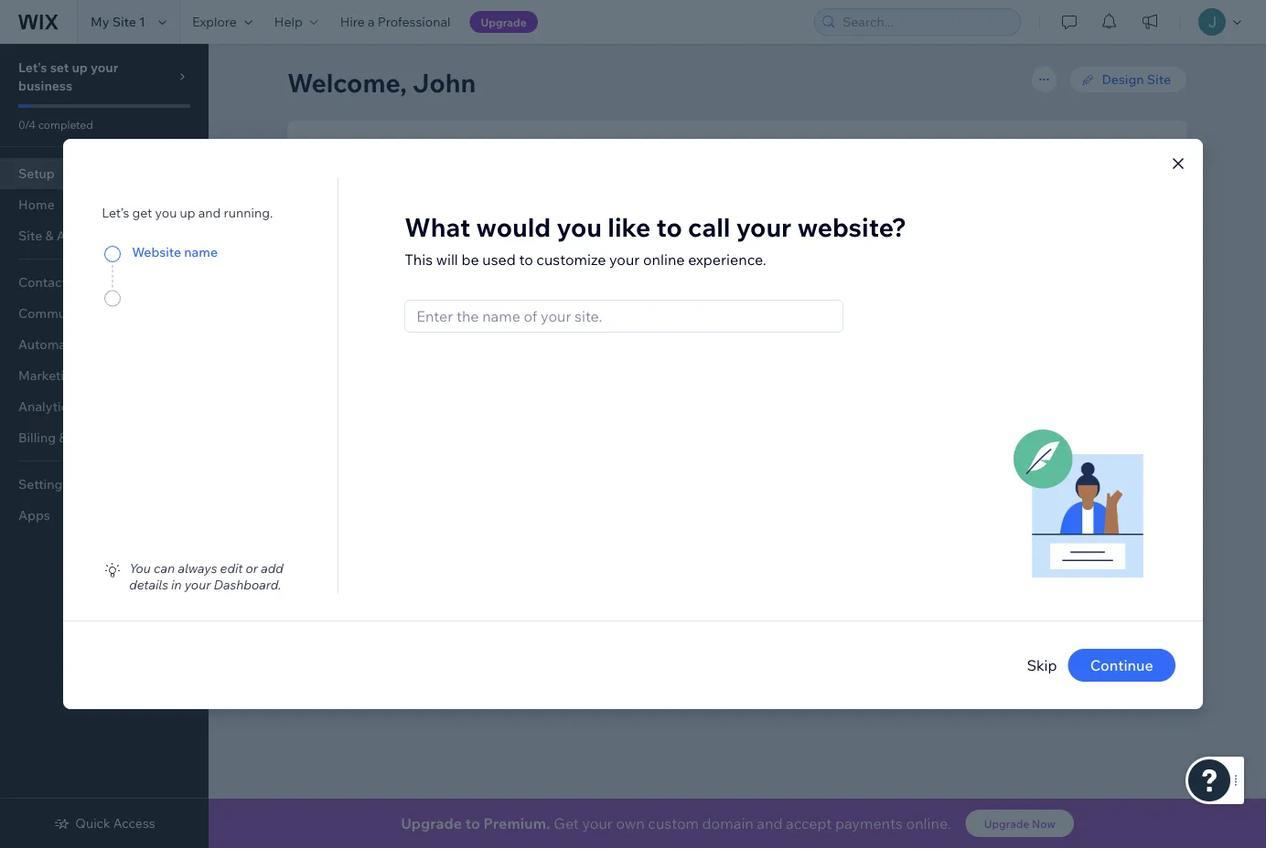 Task type: locate. For each thing, give the bounding box(es) containing it.
1 horizontal spatial a
[[400, 264, 407, 280]]

1 vertical spatial get
[[554, 815, 579, 833]]

to right the used
[[519, 251, 533, 269]]

upgrade left premium.
[[401, 815, 462, 833]]

2 horizontal spatial upgrade
[[984, 817, 1029, 831]]

hire
[[340, 14, 365, 30]]

2 vertical spatial a
[[591, 307, 597, 323]]

get
[[1070, 465, 1092, 481], [554, 815, 579, 833]]

1 horizontal spatial and
[[498, 307, 520, 323]]

set up update
[[350, 146, 374, 166]]

get left the started
[[1070, 465, 1092, 481]]

1 horizontal spatial upgrade
[[481, 15, 527, 29]]

0 horizontal spatial let's set up your business
[[18, 59, 118, 94]]

and
[[198, 205, 221, 221], [498, 307, 520, 323], [757, 815, 783, 833]]

domain
[[458, 264, 504, 280], [450, 307, 495, 323], [702, 815, 754, 833]]

get
[[132, 205, 152, 221]]

upgrade left the now
[[984, 817, 1029, 831]]

upgrade now
[[984, 817, 1056, 831]]

in right 'it'
[[577, 307, 588, 323]]

setup
[[18, 166, 55, 182]]

set
[[50, 59, 69, 75], [350, 146, 374, 166]]

your down my on the left top of the page
[[91, 59, 118, 75]]

let's up 0/4
[[18, 59, 47, 75]]

find
[[345, 307, 371, 323]]

0 horizontal spatial up
[[72, 59, 88, 75]]

site for design
[[1147, 71, 1171, 87]]

0 vertical spatial custom
[[410, 264, 455, 280]]

0 vertical spatial to
[[656, 211, 682, 243]]

0 vertical spatial site
[[112, 14, 136, 30]]

1 vertical spatial in
[[171, 577, 182, 593]]

you
[[155, 205, 177, 221], [557, 211, 602, 243]]

and for up
[[198, 205, 221, 221]]

site
[[112, 14, 136, 30], [1147, 71, 1171, 87]]

and left running.
[[198, 205, 221, 221]]

domain right "perfect"
[[450, 307, 495, 323]]

get right premium.
[[554, 815, 579, 833]]

business up type
[[441, 146, 511, 166]]

secure
[[523, 307, 563, 323]]

your down 'always'
[[184, 577, 211, 593]]

domain right will
[[458, 264, 504, 280]]

a
[[368, 14, 375, 30], [400, 264, 407, 280], [591, 307, 597, 323]]

in for a
[[577, 307, 588, 323]]

0 vertical spatial get
[[1070, 465, 1092, 481]]

1 vertical spatial domain
[[450, 307, 495, 323]]

experience.
[[688, 251, 766, 269]]

website name
[[132, 244, 218, 260]]

0 vertical spatial and
[[198, 205, 221, 221]]

2 vertical spatial to
[[465, 815, 480, 833]]

1 vertical spatial site
[[1147, 71, 1171, 87]]

let's set up your business up update your site type
[[309, 146, 511, 166]]

get started
[[1070, 465, 1141, 481]]

you inside what would you like to call your website? this will be used to customize your online experience.
[[557, 211, 602, 243]]

custom
[[410, 264, 455, 280], [648, 815, 699, 833]]

0 vertical spatial let's
[[18, 59, 47, 75]]

to up "online"
[[656, 211, 682, 243]]

0 vertical spatial up
[[72, 59, 88, 75]]

up up 'completed'
[[72, 59, 88, 75]]

0 horizontal spatial business
[[18, 78, 72, 94]]

quick access button
[[53, 816, 155, 832]]

0 vertical spatial domain
[[458, 264, 504, 280]]

update
[[345, 215, 389, 231]]

this
[[405, 251, 433, 269]]

premium.
[[483, 815, 550, 833]]

and left accept
[[757, 815, 783, 833]]

hire a professional
[[340, 14, 451, 30]]

site inside design site link
[[1147, 71, 1171, 87]]

help button
[[263, 0, 329, 44]]

a for custom
[[400, 264, 407, 280]]

2 horizontal spatial to
[[656, 211, 682, 243]]

upgrade inside upgrade now "button"
[[984, 817, 1029, 831]]

let's set up your business inside the sidebar element
[[18, 59, 118, 94]]

you up customize
[[557, 211, 602, 243]]

automations
[[18, 337, 96, 353]]

0 horizontal spatial you
[[155, 205, 177, 221]]

custom left be
[[410, 264, 455, 280]]

to
[[656, 211, 682, 243], [519, 251, 533, 269], [465, 815, 480, 833]]

0 horizontal spatial in
[[171, 577, 182, 593]]

1 horizontal spatial you
[[557, 211, 602, 243]]

0 vertical spatial in
[[577, 307, 588, 323]]

2 horizontal spatial a
[[591, 307, 597, 323]]

your left site
[[392, 215, 419, 231]]

details
[[129, 577, 168, 593]]

0 horizontal spatial site
[[112, 14, 136, 30]]

1 vertical spatial let's set up your business
[[309, 146, 511, 166]]

2 horizontal spatial up
[[378, 146, 398, 166]]

1 horizontal spatial custom
[[648, 815, 699, 833]]

your right find
[[374, 307, 401, 323]]

a right hire
[[368, 14, 375, 30]]

0 vertical spatial business
[[18, 78, 72, 94]]

to left premium.
[[465, 815, 480, 833]]

upgrade inside upgrade button
[[481, 15, 527, 29]]

and left secure
[[498, 307, 520, 323]]

1 vertical spatial business
[[441, 146, 511, 166]]

and for domain
[[498, 307, 520, 323]]

you can always edit or add details in your dashboard.
[[129, 561, 283, 593]]

running.
[[224, 205, 273, 221]]

upgrade right professional
[[481, 15, 527, 29]]

let's down welcome, at the top of page
[[309, 146, 346, 166]]

site left 1
[[112, 14, 136, 30]]

domain left accept
[[702, 815, 754, 833]]

up up update your site type
[[378, 146, 398, 166]]

1 horizontal spatial set
[[350, 146, 374, 166]]

1 vertical spatial to
[[519, 251, 533, 269]]

1 vertical spatial let's
[[309, 146, 346, 166]]

1 vertical spatial a
[[400, 264, 407, 280]]

0 horizontal spatial set
[[50, 59, 69, 75]]

up up the website name at the left top of the page
[[180, 205, 195, 221]]

in
[[577, 307, 588, 323], [171, 577, 182, 593]]

in down can
[[171, 577, 182, 593]]

0 horizontal spatial let's
[[18, 59, 47, 75]]

always
[[178, 561, 217, 577]]

business up the 0/4 completed in the left top of the page
[[18, 78, 72, 94]]

0 vertical spatial a
[[368, 14, 375, 30]]

up
[[72, 59, 88, 75], [378, 146, 398, 166], [180, 205, 195, 221]]

your up update your site type
[[402, 146, 438, 166]]

add
[[261, 561, 283, 577]]

1 horizontal spatial let's
[[309, 146, 346, 166]]

design
[[1102, 71, 1144, 87]]

custom right own
[[648, 815, 699, 833]]

upgrade for upgrade
[[481, 15, 527, 29]]

you right the get
[[155, 205, 177, 221]]

now
[[1032, 817, 1056, 831]]

0 horizontal spatial upgrade
[[401, 815, 462, 833]]

1 horizontal spatial to
[[519, 251, 533, 269]]

2 vertical spatial up
[[180, 205, 195, 221]]

0 horizontal spatial a
[[368, 14, 375, 30]]

let's
[[18, 59, 47, 75], [309, 146, 346, 166]]

1 horizontal spatial site
[[1147, 71, 1171, 87]]

in inside you can always edit or add details in your dashboard.
[[171, 577, 182, 593]]

get inside button
[[1070, 465, 1092, 481]]

settings
[[18, 477, 69, 493]]

access
[[113, 816, 155, 832]]

your inside you can always edit or add details in your dashboard.
[[184, 577, 211, 593]]

upgrade now button
[[966, 811, 1074, 838]]

1 horizontal spatial get
[[1070, 465, 1092, 481]]

0 vertical spatial let's set up your business
[[18, 59, 118, 94]]

0 horizontal spatial to
[[465, 815, 480, 833]]

welcome,
[[287, 66, 407, 98]]

completed
[[38, 118, 93, 131]]

let's set up your business up 'completed'
[[18, 59, 118, 94]]

connect
[[345, 264, 397, 280]]

business inside the sidebar element
[[18, 78, 72, 94]]

2 vertical spatial and
[[757, 815, 783, 833]]

1 vertical spatial custom
[[648, 815, 699, 833]]

automations link
[[0, 329, 209, 360]]

2 vertical spatial domain
[[702, 815, 754, 833]]

business
[[18, 78, 72, 94], [441, 146, 511, 166]]

site right the design
[[1147, 71, 1171, 87]]

set up the 0/4 completed in the left top of the page
[[50, 59, 69, 75]]

let's set up your business
[[18, 59, 118, 94], [309, 146, 511, 166]]

your up experience.
[[736, 211, 792, 243]]

1 horizontal spatial in
[[577, 307, 588, 323]]

site for my
[[112, 14, 136, 30]]

your
[[91, 59, 118, 75], [402, 146, 438, 166], [736, 211, 792, 243], [392, 215, 419, 231], [609, 251, 640, 269], [374, 307, 401, 323], [184, 577, 211, 593], [582, 815, 613, 833]]

0 vertical spatial set
[[50, 59, 69, 75]]

1 vertical spatial set
[[350, 146, 374, 166]]

my site 1
[[91, 14, 145, 30]]

a left few
[[591, 307, 597, 323]]

payments
[[835, 815, 903, 833]]

0 horizontal spatial custom
[[410, 264, 455, 280]]

a right 'connect'
[[400, 264, 407, 280]]

upgrade
[[481, 15, 527, 29], [401, 815, 462, 833], [984, 817, 1029, 831]]

1 vertical spatial and
[[498, 307, 520, 323]]

1 horizontal spatial let's set up your business
[[309, 146, 511, 166]]

clicks.
[[625, 307, 661, 323]]

2 horizontal spatial and
[[757, 815, 783, 833]]

0 horizontal spatial and
[[198, 205, 221, 221]]



Task type: describe. For each thing, give the bounding box(es) containing it.
design site link
[[1069, 66, 1187, 93]]

1 horizontal spatial up
[[180, 205, 195, 221]]

help
[[274, 14, 303, 30]]

upgrade for upgrade now
[[984, 817, 1029, 831]]

your down like
[[609, 251, 640, 269]]

home
[[18, 197, 55, 213]]

accept
[[786, 815, 832, 833]]

Search... field
[[837, 9, 1015, 35]]

quick access
[[75, 816, 155, 832]]

let's get you up and running.
[[102, 205, 273, 221]]

get started button
[[1054, 459, 1157, 487]]

what would you like to call your website? this will be used to customize your online experience.
[[405, 211, 907, 269]]

home link
[[0, 189, 209, 220]]

set inside the sidebar element
[[50, 59, 69, 75]]

quick
[[75, 816, 110, 832]]

your left own
[[582, 815, 613, 833]]

1 horizontal spatial business
[[441, 146, 511, 166]]

started
[[1095, 465, 1141, 481]]

few
[[600, 307, 622, 323]]

0/4
[[18, 118, 36, 131]]

can
[[154, 561, 175, 577]]

online.
[[906, 815, 951, 833]]

domain for custom
[[458, 264, 504, 280]]

type
[[446, 215, 473, 231]]

upgrade for upgrade to premium. get your own custom domain and accept payments online.
[[401, 815, 462, 833]]

continue button
[[1068, 650, 1175, 682]]

like
[[608, 211, 651, 243]]

upgrade button
[[470, 11, 538, 33]]

used
[[482, 251, 516, 269]]

find your perfect domain and secure it in a few clicks.
[[345, 307, 661, 323]]

setup link
[[0, 158, 209, 189]]

it
[[566, 307, 574, 323]]

call
[[688, 211, 730, 243]]

own
[[616, 815, 645, 833]]

a for professional
[[368, 14, 375, 30]]

your inside let's set up your business
[[91, 59, 118, 75]]

will
[[436, 251, 458, 269]]

welcome, john
[[287, 66, 476, 98]]

website?
[[797, 211, 907, 243]]

be
[[461, 251, 479, 269]]

in for your
[[171, 577, 182, 593]]

skip
[[1027, 657, 1057, 675]]

or
[[246, 561, 258, 577]]

let's
[[102, 205, 129, 221]]

update your site type
[[345, 215, 473, 231]]

customize
[[536, 251, 606, 269]]

my
[[91, 14, 109, 30]]

up inside let's set up your business
[[72, 59, 88, 75]]

you for up
[[155, 205, 177, 221]]

would
[[476, 211, 551, 243]]

hire a professional link
[[329, 0, 462, 44]]

you for like
[[557, 211, 602, 243]]

what
[[405, 211, 470, 243]]

connect a custom domain
[[345, 264, 504, 280]]

site
[[422, 215, 443, 231]]

you
[[129, 561, 151, 577]]

Enter the name of your site. field
[[411, 301, 837, 332]]

dashboard.
[[214, 577, 281, 593]]

john
[[413, 66, 476, 98]]

1 vertical spatial up
[[378, 146, 398, 166]]

name
[[184, 244, 218, 260]]

design site
[[1102, 71, 1171, 87]]

sidebar element
[[0, 44, 209, 849]]

website
[[132, 244, 181, 260]]

domain for perfect
[[450, 307, 495, 323]]

0/4 completed
[[18, 118, 93, 131]]

perfect
[[403, 307, 447, 323]]

0 horizontal spatial get
[[554, 815, 579, 833]]

professional
[[378, 14, 451, 30]]

let's inside let's set up your business
[[18, 59, 47, 75]]

online
[[643, 251, 685, 269]]

1
[[139, 14, 145, 30]]

skip button
[[1027, 655, 1057, 677]]

edit
[[220, 561, 243, 577]]

settings link
[[0, 469, 209, 500]]

explore
[[192, 14, 237, 30]]

continue
[[1090, 657, 1153, 675]]

upgrade to premium. get your own custom domain and accept payments online.
[[401, 815, 951, 833]]



Task type: vqa. For each thing, say whether or not it's contained in the screenshot.
book
no



